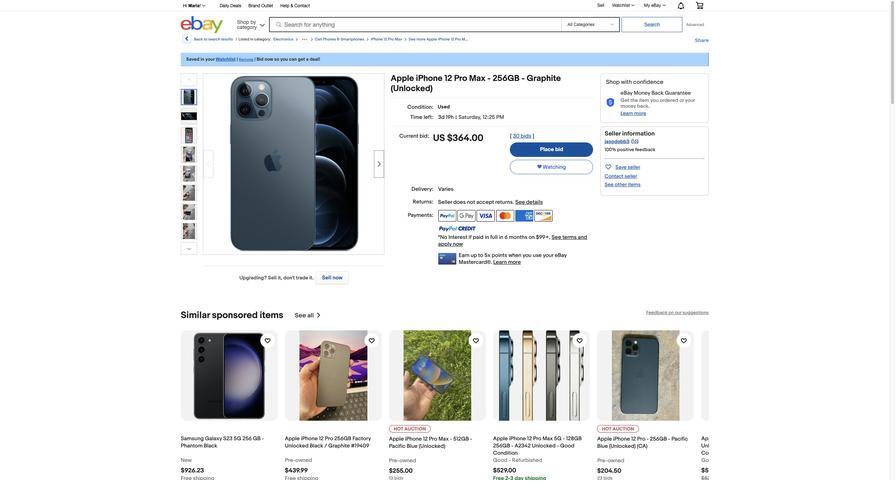 Task type: describe. For each thing, give the bounding box(es) containing it.
you inside ebay money back guarantee get the item you ordered or your money back. learn more
[[651, 97, 659, 104]]

us $364.00
[[434, 133, 484, 144]]

brand
[[249, 3, 260, 8]]

picture 2 of 12 image
[[181, 109, 197, 124]]

remove button
[[239, 56, 254, 62]]

see inside contact seller see other items
[[605, 182, 614, 188]]

12 inside hot auction apple iphone 12 pro max - 512gb - pacific blue (unlocked)
[[423, 436, 428, 443]]

galaxy
[[205, 436, 222, 443]]

time
[[411, 114, 423, 121]]

back to search results link
[[182, 34, 233, 46]]

iphone inside apple iphone 12 pro max - 256gb - graphite (unlocked)
[[416, 73, 443, 84]]

16
[[633, 138, 638, 144]]

pre-owned $204.50
[[598, 458, 625, 475]]

256gb inside the hot auction apple iphone 12 pro - 256gb - pacific blue (unlocked) (ca)
[[651, 436, 668, 443]]

feedback
[[647, 310, 668, 316]]

contact inside contact seller see other items
[[605, 173, 624, 180]]

pre-owned text field for $439.99
[[285, 458, 312, 465]]

on inside us $364.00 main content
[[529, 234, 535, 241]]

0 horizontal spatial watchlist link
[[216, 56, 236, 62]]

hot for $204.50
[[603, 427, 612, 433]]

learn more link for ebay money back guarantee
[[621, 110, 647, 117]]

0 vertical spatial to
[[204, 37, 208, 42]]

delivery:
[[412, 186, 434, 193]]

shop with confidence
[[607, 79, 664, 86]]

iphone right smartphones on the top left of the page
[[371, 37, 383, 42]]

more inside ebay money back guarantee get the item you ordered or your money back. learn more
[[635, 110, 647, 117]]

256gb inside apple iphone 12 pro 256gb factory unlocked black / graphite #19409
[[335, 436, 352, 443]]

iphone down shop by category banner
[[438, 37, 450, 42]]

in right listed on the left of page
[[250, 37, 254, 42]]

(unlocked) inside hot auction apple iphone 12 pro max - 512gb - pacific blue (unlocked)
[[419, 443, 446, 450]]

with
[[622, 79, 633, 86]]

pre-owned $439.99
[[285, 458, 312, 475]]

place bid button
[[511, 143, 594, 157]]

[
[[511, 133, 512, 140]]

256gb inside apple iphone 12 pro max - 256gb - graphite (unlocked)
[[493, 73, 520, 84]]

hi
[[183, 3, 187, 8]]

get
[[621, 97, 630, 104]]

condition:
[[408, 104, 434, 111]]

not
[[468, 199, 476, 206]]

12 inside the hot auction apple iphone 12 pro - 256gb - pacific blue (unlocked) (ca)
[[632, 436, 637, 443]]

seller does not accept returns . see details
[[439, 199, 543, 206]]

place bid
[[541, 146, 564, 153]]

full
[[491, 234, 498, 241]]

12 inside apple iphone 12 pro max fully unlocked 256gb 6gb ram - 6.7" - all colors good - refurbished $514.00
[[736, 436, 741, 443]]

0 horizontal spatial watchlist
[[216, 56, 236, 62]]

apple iphone 12 pro max - 256gb - graphite (unlocked) - picture 1 of 12 image
[[227, 73, 361, 254]]

more for see more apple iphone 12 pro max - 256gb - graphite (un...
[[417, 37, 426, 42]]

returns
[[496, 199, 513, 206]]

varies
[[439, 186, 454, 193]]

paypal image
[[439, 210, 457, 222]]

max inside apple iphone 12 pro max fully unlocked 256gb 6gb ram - 6.7" - all colors good - refurbished $514.00
[[752, 436, 762, 443]]

0 horizontal spatial sell
[[268, 275, 277, 281]]

iphone
[[718, 436, 735, 443]]

jasodobb3
[[605, 139, 630, 145]]

use
[[533, 252, 542, 259]]

0 vertical spatial now
[[265, 56, 273, 62]]

information
[[623, 130, 655, 138]]

apple iphone 12 pro max - 256gb - graphite (unlocked)
[[391, 73, 562, 94]]

see details link
[[516, 199, 543, 206]]

seller for save
[[628, 164, 641, 170]]

apple inside apple iphone 12 pro max fully unlocked 256gb 6gb ram - 6.7" - all colors good - refurbished $514.00
[[702, 436, 717, 443]]

other
[[615, 182, 627, 188]]

blue inside the hot auction apple iphone 12 pro - 256gb - pacific blue (unlocked) (ca)
[[598, 443, 609, 450]]

sponsored
[[212, 310, 258, 321]]

*no interest if paid in full in 6 months on $99+.
[[439, 234, 552, 241]]

if
[[469, 234, 472, 241]]

apple down search for anything 'text box'
[[427, 37, 437, 42]]

us $364.00 main content
[[391, 73, 595, 266]]

american express image
[[516, 210, 534, 222]]

iphone 12 pro max link
[[371, 37, 403, 42]]

$204.50
[[598, 468, 622, 475]]

auction for $255.00
[[405, 427, 426, 433]]

iphone 12 pro max
[[371, 37, 403, 42]]

picture 3 of 12 image
[[181, 128, 197, 143]]

New text field
[[181, 458, 192, 465]]

see for see all
[[295, 312, 306, 319]]

learn inside ebay money back guarantee get the item you ordered or your money back. learn more
[[621, 110, 634, 117]]

pro inside hot auction apple iphone 12 pro max - 512gb - pacific blue (unlocked)
[[429, 436, 438, 443]]

apple inside apple iphone 12 pro max 5g - 128gb 256gb - a2342 unlocked - good condition good - refurbished $529.00
[[494, 436, 508, 443]]

pro inside apple iphone 12 pro 256gb factory unlocked black / graphite #19409
[[325, 436, 333, 443]]

pm
[[497, 114, 505, 121]]

it.
[[310, 275, 314, 281]]

watchlist inside account navigation
[[613, 3, 631, 8]]

sell for sell
[[598, 3, 605, 8]]

results
[[221, 37, 233, 42]]

pro inside apple iphone 12 pro max - 256gb - graphite (unlocked)
[[455, 73, 468, 84]]

terms
[[563, 234, 577, 241]]

see all
[[295, 312, 314, 319]]

to inside earn up to 5x points when you use your ebay mastercard®.
[[479, 252, 484, 259]]

see other items link
[[605, 182, 641, 188]]

see right .
[[516, 199, 526, 206]]

hot for $255.00
[[394, 427, 404, 433]]

0 horizontal spatial you
[[281, 56, 288, 62]]

(ca)
[[638, 443, 648, 450]]

when
[[509, 252, 522, 259]]

0 vertical spatial your
[[206, 56, 215, 62]]

refurbished for $529.00
[[513, 458, 543, 464]]

payments:
[[408, 212, 434, 219]]

3d
[[439, 114, 445, 121]]

saved in your watchlist | remove | bid now so you can get a deal!
[[186, 56, 321, 62]]

back.
[[638, 103, 650, 109]]

learn more
[[494, 259, 521, 266]]

good for $514.00
[[702, 458, 716, 464]]

apple iphone 12 pro max 5g - 128gb 256gb - a2342 unlocked - good condition good - refurbished $529.00
[[494, 436, 582, 475]]

see more apple iphone 12 pro max - 256gb - graphite (un... link
[[409, 37, 513, 42]]

interest
[[449, 234, 468, 241]]

colors
[[702, 450, 719, 457]]

help & contact link
[[281, 2, 310, 10]]

good - refurbished text field for $514.00
[[702, 458, 751, 465]]

unlocked for apple iphone 12 pro max fully unlocked 256gb 6gb ram - 6.7" - all colors good - refurbished $514.00
[[702, 443, 726, 450]]

iphone inside apple iphone 12 pro 256gb factory unlocked black / graphite #19409
[[301, 436, 318, 443]]

watching
[[543, 164, 567, 171]]

bid
[[556, 146, 564, 153]]

your shopping cart image
[[696, 2, 704, 9]]

up
[[471, 252, 478, 259]]

deals
[[231, 3, 241, 8]]

new $926.23
[[181, 458, 204, 475]]

1 horizontal spatial good
[[561, 443, 575, 450]]

our
[[676, 310, 682, 316]]

learn inside us $364.00 main content
[[494, 259, 507, 266]]

points
[[492, 252, 508, 259]]

pre- for $255.00
[[389, 458, 400, 465]]

items inside contact seller see other items
[[629, 182, 641, 188]]

remove
[[239, 57, 254, 62]]

12 inside apple iphone 12 pro max - 256gb - graphite (unlocked)
[[445, 73, 453, 84]]

pro inside the hot auction apple iphone 12 pro - 256gb - pacific blue (unlocked) (ca)
[[638, 436, 646, 443]]

your inside ebay money back guarantee get the item you ordered or your money back. learn more
[[686, 97, 696, 104]]

seller information jasodobb3 ( 16 ) 100% positive feedback
[[605, 130, 656, 153]]

your inside earn up to 5x points when you use your ebay mastercard®.
[[543, 252, 554, 259]]

pacific inside the hot auction apple iphone 12 pro - 256gb - pacific blue (unlocked) (ca)
[[672, 436, 689, 443]]

now inside sell now link
[[333, 275, 343, 282]]

money
[[634, 90, 651, 97]]

cell
[[315, 37, 323, 42]]

feedback
[[636, 147, 656, 153]]

mastercard®.
[[459, 259, 493, 266]]

12:25
[[483, 114, 496, 121]]

picture 8 of 12 image
[[181, 224, 197, 239]]

$926.23 text field
[[181, 468, 204, 475]]

black inside samsung galaxy s23 5g 256 gb - phantom black
[[204, 443, 218, 450]]

picture 6 of 12 image
[[181, 185, 197, 201]]

shop for shop with confidence
[[607, 79, 620, 86]]

or
[[680, 97, 685, 104]]

bid
[[257, 56, 264, 62]]

(
[[632, 138, 633, 144]]

auction for $204.50
[[613, 427, 635, 433]]

learn more link for earn up to 5x points when you use your ebay mastercard®.
[[494, 259, 521, 266]]

sell link
[[595, 3, 608, 8]]

ebay inside ebay money back guarantee get the item you ordered or your money back. learn more
[[621, 90, 633, 97]]

the
[[631, 97, 639, 104]]

maria
[[188, 3, 200, 8]]

trade
[[296, 275, 309, 281]]

picture 5 of 12 image
[[181, 166, 197, 182]]

back to search results
[[194, 37, 233, 42]]

0 vertical spatial back
[[194, 37, 203, 42]]

100%
[[605, 147, 617, 153]]

feedback on our suggestions link
[[647, 310, 710, 316]]

shop by category banner
[[179, 0, 710, 35]]

$99+.
[[537, 234, 551, 241]]

watching button
[[511, 160, 594, 174]]

.
[[513, 199, 515, 206]]

$439.99
[[285, 468, 308, 475]]

pre- for $204.50
[[598, 458, 608, 465]]

ebay mastercard image
[[439, 253, 457, 265]]

apple inside apple iphone 12 pro max - 256gb - graphite (unlocked)
[[391, 73, 414, 84]]

apple iphone 12 pro 256gb factory unlocked black / graphite #19409
[[285, 436, 371, 450]]

in left "6"
[[500, 234, 504, 241]]

6.7"
[[774, 443, 783, 450]]



Task type: locate. For each thing, give the bounding box(es) containing it.
Search for anything text field
[[270, 18, 561, 31]]

upgrading? sell it, don't trade it.
[[240, 275, 314, 281]]

auction inside the hot auction apple iphone 12 pro - 256gb - pacific blue (unlocked) (ca)
[[613, 427, 635, 433]]

money
[[621, 103, 637, 109]]

None text field
[[598, 476, 613, 481]]

apple up pre-owned $204.50
[[598, 436, 613, 443]]

now right 'it.'
[[333, 275, 343, 282]]

iphone inside the hot auction apple iphone 12 pro - 256gb - pacific blue (unlocked) (ca)
[[614, 436, 631, 443]]

0 horizontal spatial contact
[[295, 3, 310, 8]]

now inside see terms and apply now
[[453, 241, 463, 248]]

0 horizontal spatial pre-
[[285, 458, 296, 464]]

128gb
[[567, 436, 582, 443]]

1 horizontal spatial pre-
[[389, 458, 400, 465]]

1 horizontal spatial watchlist
[[613, 3, 631, 8]]

your right "use"
[[543, 252, 554, 259]]

by
[[251, 19, 256, 25]]

0 horizontal spatial now
[[265, 56, 273, 62]]

0 horizontal spatial your
[[206, 56, 215, 62]]

$255.00
[[389, 468, 413, 475]]

2 blue from the left
[[598, 443, 609, 450]]

your right or
[[686, 97, 696, 104]]

watchlist right sell link
[[613, 3, 631, 8]]

pre- inside the pre-owned $255.00
[[389, 458, 400, 465]]

paypal credit image
[[439, 226, 476, 232]]

1 black from the left
[[204, 443, 218, 450]]

contact
[[295, 3, 310, 8], [605, 173, 624, 180]]

0 horizontal spatial &
[[291, 3, 294, 8]]

items right the other
[[629, 182, 641, 188]]

don't
[[284, 275, 295, 281]]

back up ordered
[[652, 90, 664, 97]]

guarantee
[[666, 90, 692, 97]]

2 horizontal spatial you
[[651, 97, 659, 104]]

max inside apple iphone 12 pro max 5g - 128gb 256gb - a2342 unlocked - good condition good - refurbished $529.00
[[543, 436, 553, 443]]

ebay right my
[[652, 3, 662, 8]]

owned for $204.50
[[608, 458, 625, 465]]

$439.99 text field
[[285, 468, 308, 475]]

0 vertical spatial graphite
[[488, 37, 504, 42]]

iphone up a2342
[[510, 436, 526, 443]]

2 vertical spatial more
[[509, 259, 521, 266]]

0 horizontal spatial owned
[[296, 458, 312, 464]]

ebay down terms
[[555, 252, 567, 259]]

place
[[541, 146, 555, 153]]

returns:
[[413, 199, 434, 206]]

pre-owned text field up $439.99 text box
[[285, 458, 312, 465]]

See all text field
[[295, 312, 314, 319]]

iphone inside hot auction apple iphone 12 pro max - 512gb - pacific blue (unlocked)
[[405, 436, 422, 443]]

ebay up get
[[621, 90, 633, 97]]

time left:
[[411, 114, 434, 121]]

owned inside pre-owned $439.99
[[296, 458, 312, 464]]

0 horizontal spatial shop
[[237, 19, 249, 25]]

$255.00 text field
[[389, 468, 413, 475]]

1 blue from the left
[[407, 443, 418, 450]]

on
[[529, 234, 535, 241], [669, 310, 674, 316]]

pacific
[[672, 436, 689, 443], [389, 443, 406, 450]]

black down galaxy
[[204, 443, 218, 450]]

phones
[[323, 37, 336, 42]]

learn right 5x
[[494, 259, 507, 266]]

good - refurbished text field up $514.00 text box
[[702, 458, 751, 465]]

0 horizontal spatial more
[[417, 37, 426, 42]]

apple up 'condition:' in the left of the page
[[391, 73, 414, 84]]

0 horizontal spatial auction
[[405, 427, 426, 433]]

5g left the 128gb
[[555, 436, 562, 443]]

refurbished inside apple iphone 12 pro max 5g - 128gb 256gb - a2342 unlocked - good condition good - refurbished $529.00
[[513, 458, 543, 464]]

more down back.
[[635, 110, 647, 117]]

$529.00 text field
[[494, 468, 517, 475]]

& right phones
[[337, 37, 340, 42]]

1 vertical spatial seller
[[625, 173, 638, 180]]

2 unlocked from the left
[[533, 443, 556, 450]]

0 horizontal spatial good - refurbished text field
[[494, 458, 543, 465]]

ebay inside earn up to 5x points when you use your ebay mastercard®.
[[555, 252, 567, 259]]

0 horizontal spatial ebay
[[555, 252, 567, 259]]

0 vertical spatial seller
[[605, 130, 621, 138]]

apple
[[427, 37, 437, 42], [391, 73, 414, 84], [285, 436, 300, 443], [494, 436, 508, 443], [702, 436, 717, 443], [389, 436, 404, 443], [598, 436, 613, 443]]

0 horizontal spatial good
[[494, 458, 508, 464]]

unlocked for apple iphone 12 pro 256gb factory unlocked black / graphite #19409
[[285, 443, 309, 450]]

jasodobb3 link
[[605, 139, 630, 145]]

hot inside hot auction apple iphone 12 pro max - 512gb - pacific blue (unlocked)
[[394, 427, 404, 433]]

owned for $255.00
[[400, 458, 417, 465]]

pre- up $204.50 in the bottom of the page
[[598, 458, 608, 465]]

shop inside shop by category
[[237, 19, 249, 25]]

1 auction from the left
[[405, 427, 426, 433]]

samsung galaxy s23 5g 256 gb - phantom black
[[181, 436, 264, 450]]

sell
[[598, 3, 605, 8], [322, 275, 332, 282], [268, 275, 277, 281]]

1 horizontal spatial on
[[669, 310, 674, 316]]

more inside us $364.00 main content
[[509, 259, 521, 266]]

sell inside account navigation
[[598, 3, 605, 8]]

1 vertical spatial contact
[[605, 173, 624, 180]]

1 vertical spatial on
[[669, 310, 674, 316]]

in left full
[[485, 234, 490, 241]]

1 vertical spatial graphite
[[527, 73, 562, 84]]

$514.00 text field
[[702, 468, 725, 475]]

advanced
[[687, 22, 705, 27]]

unlocked up pre-owned $439.99
[[285, 443, 309, 450]]

seller right save
[[628, 164, 641, 170]]

share
[[696, 37, 710, 43]]

Pre-owned text field
[[285, 458, 312, 465], [389, 458, 417, 465], [598, 458, 625, 465]]

0 horizontal spatial hot
[[394, 427, 404, 433]]

upgrading?
[[240, 275, 267, 281]]

2 horizontal spatial pre-
[[598, 458, 608, 465]]

1 horizontal spatial more
[[509, 259, 521, 266]]

0 vertical spatial learn
[[621, 110, 634, 117]]

pre- for $439.99
[[285, 458, 296, 464]]

30
[[513, 133, 520, 140]]

1 vertical spatial items
[[260, 310, 284, 321]]

to left 5x
[[479, 252, 484, 259]]

owned up $255.00 text box
[[400, 458, 417, 465]]

1 vertical spatial watchlist
[[216, 56, 236, 62]]

0 vertical spatial more
[[417, 37, 426, 42]]

0 horizontal spatial refurbished
[[513, 458, 543, 464]]

)
[[638, 138, 639, 144]]

seller inside seller information jasodobb3 ( 16 ) 100% positive feedback
[[605, 130, 621, 138]]

brand outlet
[[249, 3, 273, 8]]

cell phones & smartphones
[[315, 37, 365, 42]]

pro inside apple iphone 12 pro max 5g - 128gb 256gb - a2342 unlocked - good condition good - refurbished $529.00
[[534, 436, 542, 443]]

bid:
[[420, 133, 430, 140]]

in
[[250, 37, 254, 42], [201, 56, 205, 62], [485, 234, 490, 241], [500, 234, 504, 241]]

3 unlocked from the left
[[702, 443, 726, 450]]

shop by category
[[237, 19, 257, 30]]

owned up $439.99 text box
[[296, 458, 312, 464]]

owned inside the pre-owned $255.00
[[400, 458, 417, 465]]

2 horizontal spatial your
[[686, 97, 696, 104]]

1 horizontal spatial ebay
[[621, 90, 633, 97]]

see for see terms and apply now
[[552, 234, 562, 241]]

0 horizontal spatial to
[[204, 37, 208, 42]]

1 vertical spatial watchlist link
[[216, 56, 236, 62]]

watchlist link right sell link
[[609, 1, 639, 10]]

max inside apple iphone 12 pro max - 256gb - graphite (unlocked)
[[470, 73, 486, 84]]

refurbished down 6gb at the bottom
[[721, 458, 751, 464]]

5g inside samsung galaxy s23 5g 256 gb - phantom black
[[234, 436, 241, 443]]

picture 4 of 12 image
[[181, 147, 197, 163]]

0 vertical spatial learn more link
[[621, 110, 647, 117]]

1 vertical spatial learn more link
[[494, 259, 521, 266]]

256gb inside apple iphone 12 pro max fully unlocked 256gb 6gb ram - 6.7" - all colors good - refurbished $514.00
[[727, 443, 744, 450]]

back inside ebay money back guarantee get the item you ordered or your money back. learn more
[[652, 90, 664, 97]]

None text field
[[181, 476, 215, 481], [285, 476, 319, 481], [494, 476, 547, 481], [389, 476, 404, 481], [181, 476, 215, 481], [285, 476, 319, 481], [494, 476, 547, 481], [389, 476, 404, 481]]

contact inside help & contact link
[[295, 3, 310, 8]]

blue up the pre-owned $255.00
[[407, 443, 418, 450]]

graphite inside apple iphone 12 pro 256gb factory unlocked black / graphite #19409
[[329, 443, 350, 450]]

1 horizontal spatial your
[[543, 252, 554, 259]]

1 horizontal spatial unlocked
[[533, 443, 556, 450]]

none submit inside shop by category banner
[[622, 17, 683, 32]]

2 5g from the left
[[555, 436, 562, 443]]

apple up condition
[[494, 436, 508, 443]]

see all link
[[295, 310, 321, 321]]

$204.50 text field
[[598, 468, 622, 475]]

1 horizontal spatial pre-owned text field
[[389, 458, 417, 465]]

&
[[291, 3, 294, 8], [337, 37, 340, 42]]

1 horizontal spatial items
[[629, 182, 641, 188]]

1 good - refurbished text field from the left
[[494, 458, 543, 465]]

0 vertical spatial watchlist
[[613, 3, 631, 8]]

1 vertical spatial now
[[453, 241, 463, 248]]

1 vertical spatial shop
[[607, 79, 620, 86]]

2 vertical spatial graphite
[[329, 443, 350, 450]]

pre- up $255.00
[[389, 458, 400, 465]]

1 horizontal spatial blue
[[598, 443, 609, 450]]

owned up $204.50 in the bottom of the page
[[608, 458, 625, 465]]

your right saved
[[206, 56, 215, 62]]

1 vertical spatial to
[[479, 252, 484, 259]]

2 refurbished from the left
[[721, 458, 751, 464]]

0 vertical spatial you
[[281, 56, 288, 62]]

#19409
[[351, 443, 370, 450]]

2 auction from the left
[[613, 427, 635, 433]]

0 vertical spatial items
[[629, 182, 641, 188]]

pre-owned text field for $255.00
[[389, 458, 417, 465]]

(unlocked)
[[391, 84, 433, 94], [419, 443, 446, 450], [610, 443, 636, 450]]

12 inside apple iphone 12 pro 256gb factory unlocked black / graphite #19409
[[319, 436, 324, 443]]

good down condition
[[494, 458, 508, 464]]

you inside earn up to 5x points when you use your ebay mastercard®.
[[523, 252, 532, 259]]

picture 7 of 12 image
[[181, 205, 197, 220]]

[ 30 bids ]
[[511, 133, 535, 140]]

2 vertical spatial ebay
[[555, 252, 567, 259]]

& inside account navigation
[[291, 3, 294, 8]]

graphite inside apple iphone 12 pro max - 256gb - graphite (unlocked)
[[527, 73, 562, 84]]

category
[[237, 24, 257, 30]]

see left terms
[[552, 234, 562, 241]]

(unlocked) inside the hot auction apple iphone 12 pro - 256gb - pacific blue (unlocked) (ca)
[[610, 443, 636, 450]]

1 horizontal spatial watchlist link
[[609, 1, 639, 10]]

1 horizontal spatial learn
[[621, 110, 634, 117]]

contact right help on the top of the page
[[295, 3, 310, 8]]

you right so
[[281, 56, 288, 62]]

512gb
[[454, 436, 469, 443]]

good down the 128gb
[[561, 443, 575, 450]]

see left the other
[[605, 182, 614, 188]]

pre-
[[285, 458, 296, 464], [389, 458, 400, 465], [598, 458, 608, 465]]

pre-owned text field up $255.00
[[389, 458, 417, 465]]

& right help on the top of the page
[[291, 3, 294, 8]]

apple inside hot auction apple iphone 12 pro max - 512gb - pacific blue (unlocked)
[[389, 436, 404, 443]]

in right saved
[[201, 56, 205, 62]]

a2342
[[515, 443, 531, 450]]

blue up pre-owned $204.50
[[598, 443, 609, 450]]

2 horizontal spatial sell
[[598, 3, 605, 8]]

6gb
[[745, 443, 756, 450]]

pre- inside pre-owned $204.50
[[598, 458, 608, 465]]

iphone inside apple iphone 12 pro max 5g - 128gb 256gb - a2342 unlocked - good condition good - refurbished $529.00
[[510, 436, 526, 443]]

1 unlocked from the left
[[285, 443, 309, 450]]

2 horizontal spatial pre-owned text field
[[598, 458, 625, 465]]

similar
[[181, 310, 210, 321]]

1 horizontal spatial owned
[[400, 458, 417, 465]]

refurbished down a2342
[[513, 458, 543, 464]]

unlocked inside apple iphone 12 pro 256gb factory unlocked black / graphite #19409
[[285, 443, 309, 450]]

items left see all text field
[[260, 310, 284, 321]]

master card image
[[497, 210, 515, 222]]

left:
[[424, 114, 434, 121]]

1 horizontal spatial contact
[[605, 173, 624, 180]]

you
[[281, 56, 288, 62], [651, 97, 659, 104], [523, 252, 532, 259]]

more for learn more
[[509, 259, 521, 266]]

1 horizontal spatial learn more link
[[621, 110, 647, 117]]

now left so
[[265, 56, 273, 62]]

to left search
[[204, 37, 208, 42]]

5g inside apple iphone 12 pro max 5g - 128gb 256gb - a2342 unlocked - good condition good - refurbished $529.00
[[555, 436, 562, 443]]

1 horizontal spatial sell
[[322, 275, 332, 282]]

shop for shop by category
[[237, 19, 249, 25]]

new
[[181, 458, 192, 464]]

| left listed on the left of page
[[236, 37, 237, 42]]

unlocked up colors
[[702, 443, 726, 450]]

hot inside the hot auction apple iphone 12 pro - 256gb - pacific blue (unlocked) (ca)
[[603, 427, 612, 433]]

can
[[289, 56, 297, 62]]

1 vertical spatial your
[[686, 97, 696, 104]]

(unlocked) inside apple iphone 12 pro max - 256gb - graphite (unlocked)
[[391, 84, 433, 94]]

0 horizontal spatial back
[[194, 37, 203, 42]]

1 horizontal spatial shop
[[607, 79, 620, 86]]

2 good - refurbished text field from the left
[[702, 458, 751, 465]]

seller inside contact seller see other items
[[625, 173, 638, 180]]

0 vertical spatial &
[[291, 3, 294, 8]]

- inside samsung galaxy s23 5g 256 gb - phantom black
[[262, 436, 264, 443]]

picture 1 of 12 image
[[182, 90, 197, 105]]

back
[[194, 37, 203, 42], [652, 90, 664, 97]]

0 vertical spatial seller
[[628, 164, 641, 170]]

1 vertical spatial learn
[[494, 259, 507, 266]]

you right item
[[651, 97, 659, 104]]

used
[[438, 104, 450, 110]]

listed
[[239, 37, 250, 42]]

now up earn
[[453, 241, 463, 248]]

pre-owned text field for $204.50
[[598, 458, 625, 465]]

electronics link
[[274, 37, 294, 42]]

unlocked
[[285, 443, 309, 450], [533, 443, 556, 450], [702, 443, 726, 450]]

1 horizontal spatial refurbished
[[721, 458, 751, 464]]

phantom
[[181, 443, 203, 450]]

30 bids link
[[513, 133, 532, 140]]

0 vertical spatial watchlist link
[[609, 1, 639, 10]]

owned inside pre-owned $204.50
[[608, 458, 625, 465]]

earn up to 5x points when you use your ebay mastercard®.
[[459, 252, 567, 266]]

positive
[[618, 147, 635, 153]]

1 vertical spatial you
[[651, 97, 659, 104]]

see terms and apply now link
[[439, 234, 588, 248]]

save seller
[[616, 164, 641, 170]]

hi maria !
[[183, 3, 201, 8]]

seller down the varies
[[439, 199, 453, 206]]

seller up jasodobb3 link
[[605, 130, 621, 138]]

0 horizontal spatial on
[[529, 234, 535, 241]]

paid
[[473, 234, 484, 241]]

apple inside the hot auction apple iphone 12 pro - 256gb - pacific blue (unlocked) (ca)
[[598, 436, 613, 443]]

see terms and apply now
[[439, 234, 588, 248]]

None submit
[[622, 17, 683, 32]]

unlocked inside apple iphone 12 pro max fully unlocked 256gb 6gb ram - 6.7" - all colors good - refurbished $514.00
[[702, 443, 726, 450]]

5g left 256
[[234, 436, 241, 443]]

you left "use"
[[523, 252, 532, 259]]

2 vertical spatial now
[[333, 275, 343, 282]]

refurbished inside apple iphone 12 pro max fully unlocked 256gb 6gb ram - 6.7" - all colors good - refurbished $514.00
[[721, 458, 751, 464]]

0 horizontal spatial pacific
[[389, 443, 406, 450]]

iphone up pre-owned $204.50
[[614, 436, 631, 443]]

so
[[274, 56, 280, 62]]

hot auction apple iphone 12 pro max - 512gb - pacific blue (unlocked)
[[389, 427, 473, 450]]

confidence
[[634, 79, 664, 86]]

1 horizontal spatial &
[[337, 37, 340, 42]]

good - refurbished text field for $529.00
[[494, 458, 543, 465]]

1 vertical spatial &
[[337, 37, 340, 42]]

sell for sell now
[[322, 275, 332, 282]]

12 inside apple iphone 12 pro max 5g - 128gb 256gb - a2342 unlocked - good condition good - refurbished $529.00
[[528, 436, 532, 443]]

pro inside apple iphone 12 pro max fully unlocked 256gb 6gb ram - 6.7" - all colors good - refurbished $514.00
[[742, 436, 751, 443]]

more down search for anything 'text box'
[[417, 37, 426, 42]]

fully
[[763, 436, 774, 443]]

2 vertical spatial you
[[523, 252, 532, 259]]

2 horizontal spatial unlocked
[[702, 443, 726, 450]]

seller for contact
[[625, 173, 638, 180]]

black inside apple iphone 12 pro 256gb factory unlocked black / graphite #19409
[[310, 443, 324, 450]]

0 horizontal spatial seller
[[439, 199, 453, 206]]

daily deals
[[220, 3, 241, 8]]

google pay image
[[458, 210, 476, 222]]

iphone up 'condition:' in the left of the page
[[416, 73, 443, 84]]

previous price $524.00 2% off text field
[[702, 476, 740, 481]]

0 vertical spatial pacific
[[672, 436, 689, 443]]

it,
[[278, 275, 283, 281]]

|
[[236, 37, 237, 42], [237, 56, 238, 62], [255, 56, 256, 62], [456, 114, 457, 121]]

0 horizontal spatial items
[[260, 310, 284, 321]]

condition
[[494, 450, 518, 457]]

2 horizontal spatial good
[[702, 458, 716, 464]]

black left /
[[310, 443, 324, 450]]

auction inside hot auction apple iphone 12 pro max - 512gb - pacific blue (unlocked)
[[405, 427, 426, 433]]

apple up pre-owned $439.99
[[285, 436, 300, 443]]

1 horizontal spatial now
[[333, 275, 343, 282]]

shop left by
[[237, 19, 249, 25]]

6
[[505, 234, 508, 241]]

0 horizontal spatial 5g
[[234, 436, 241, 443]]

ebay inside account navigation
[[652, 3, 662, 8]]

ram
[[757, 443, 769, 450]]

apple inside apple iphone 12 pro 256gb factory unlocked black / graphite #19409
[[285, 436, 300, 443]]

256gb inside apple iphone 12 pro max 5g - 128gb 256gb - a2342 unlocked - good condition good - refurbished $529.00
[[494, 443, 511, 450]]

see
[[409, 37, 416, 42], [605, 182, 614, 188], [516, 199, 526, 206], [552, 234, 562, 241], [295, 312, 306, 319]]

get
[[298, 56, 305, 62]]

item
[[640, 97, 650, 104]]

see for see more apple iphone 12 pro max - 256gb - graphite (un...
[[409, 37, 416, 42]]

| left "bid"
[[255, 56, 256, 62]]

contact up the other
[[605, 173, 624, 180]]

19h
[[446, 114, 454, 121]]

1 5g from the left
[[234, 436, 241, 443]]

5x
[[485, 252, 491, 259]]

good inside apple iphone 12 pro max fully unlocked 256gb 6gb ram - 6.7" - all colors good - refurbished $514.00
[[702, 458, 716, 464]]

owned for $439.99
[[296, 458, 312, 464]]

iphone up the pre-owned $255.00
[[405, 436, 422, 443]]

does
[[454, 199, 466, 206]]

seller inside us $364.00 main content
[[439, 199, 453, 206]]

more right points
[[509, 259, 521, 266]]

0 vertical spatial on
[[529, 234, 535, 241]]

blue inside hot auction apple iphone 12 pro max - 512gb - pacific blue (unlocked)
[[407, 443, 418, 450]]

2 hot from the left
[[603, 427, 612, 433]]

learn more link right 5x
[[494, 259, 521, 266]]

apple up colors
[[702, 436, 717, 443]]

your
[[206, 56, 215, 62], [686, 97, 696, 104], [543, 252, 554, 259]]

samsung
[[181, 436, 204, 443]]

unlocked inside apple iphone 12 pro max 5g - 128gb 256gb - a2342 unlocked - good condition good - refurbished $529.00
[[533, 443, 556, 450]]

1 horizontal spatial hot
[[603, 427, 612, 433]]

0 horizontal spatial graphite
[[329, 443, 350, 450]]

seller for seller information
[[605, 130, 621, 138]]

0 horizontal spatial blue
[[407, 443, 418, 450]]

see down search for anything 'text box'
[[409, 37, 416, 42]]

learn down money
[[621, 110, 634, 117]]

1 horizontal spatial to
[[479, 252, 484, 259]]

2 vertical spatial your
[[543, 252, 554, 259]]

| left remove button
[[237, 56, 238, 62]]

bids
[[521, 133, 532, 140]]

1 vertical spatial more
[[635, 110, 647, 117]]

on left $99+.
[[529, 234, 535, 241]]

iphone up pre-owned $439.99
[[301, 436, 318, 443]]

watchlist down the results
[[216, 56, 236, 62]]

pre- up $439.99
[[285, 458, 296, 464]]

apple up the pre-owned $255.00
[[389, 436, 404, 443]]

pre- inside pre-owned $439.99
[[285, 458, 296, 464]]

refurbished
[[513, 458, 543, 464], [721, 458, 751, 464]]

12
[[384, 37, 388, 42], [451, 37, 455, 42], [445, 73, 453, 84], [319, 436, 324, 443], [528, 436, 532, 443], [736, 436, 741, 443], [423, 436, 428, 443], [632, 436, 637, 443]]

| right 19h
[[456, 114, 457, 121]]

seller for seller does not accept returns
[[439, 199, 453, 206]]

see inside see terms and apply now
[[552, 234, 562, 241]]

seller down save seller in the right top of the page
[[625, 173, 638, 180]]

shop left "with"
[[607, 79, 620, 86]]

2 horizontal spatial owned
[[608, 458, 625, 465]]

2 black from the left
[[310, 443, 324, 450]]

1 horizontal spatial good - refurbished text field
[[702, 458, 751, 465]]

refurbished for $514.00
[[721, 458, 751, 464]]

1 refurbished from the left
[[513, 458, 543, 464]]

pacific inside hot auction apple iphone 12 pro max - 512gb - pacific blue (unlocked)
[[389, 443, 406, 450]]

good for $529.00
[[494, 458, 508, 464]]

good - refurbished text field down condition
[[494, 458, 543, 465]]

learn more link
[[621, 110, 647, 117], [494, 259, 521, 266]]

1 hot from the left
[[394, 427, 404, 433]]

feedback on our suggestions
[[647, 310, 710, 316]]

electronics
[[274, 37, 294, 42]]

my ebay
[[645, 3, 662, 8]]

1 horizontal spatial seller
[[605, 130, 621, 138]]

more
[[417, 37, 426, 42], [635, 110, 647, 117], [509, 259, 521, 266]]

good down colors
[[702, 458, 716, 464]]

1 vertical spatial pacific
[[389, 443, 406, 450]]

Good - Refurbished text field
[[494, 458, 543, 465], [702, 458, 751, 465]]

us
[[434, 133, 446, 144]]

my
[[645, 3, 651, 8]]

with details__icon image
[[607, 98, 615, 107]]

max inside hot auction apple iphone 12 pro max - 512gb - pacific blue (unlocked)
[[439, 436, 449, 443]]

back left search
[[194, 37, 203, 42]]

account navigation
[[179, 0, 710, 11]]

pre-owned text field up $204.50 in the bottom of the page
[[598, 458, 625, 465]]

see left all
[[295, 312, 306, 319]]

watchlist link down the results
[[216, 56, 236, 62]]

seller inside button
[[628, 164, 641, 170]]

2 horizontal spatial more
[[635, 110, 647, 117]]

1 horizontal spatial you
[[523, 252, 532, 259]]

unlocked right a2342
[[533, 443, 556, 450]]

max
[[395, 37, 403, 42], [462, 37, 470, 42], [470, 73, 486, 84], [543, 436, 553, 443], [752, 436, 762, 443], [439, 436, 449, 443]]

| inside us $364.00 main content
[[456, 114, 457, 121]]

0 horizontal spatial unlocked
[[285, 443, 309, 450]]

ebay money back guarantee get the item you ordered or your money back. learn more
[[621, 90, 696, 117]]

learn more link down money
[[621, 110, 647, 117]]

visa image
[[477, 210, 495, 222]]

discover image
[[535, 210, 553, 222]]

on left our
[[669, 310, 674, 316]]



Task type: vqa. For each thing, say whether or not it's contained in the screenshot.
$99+. on the right of the page
yes



